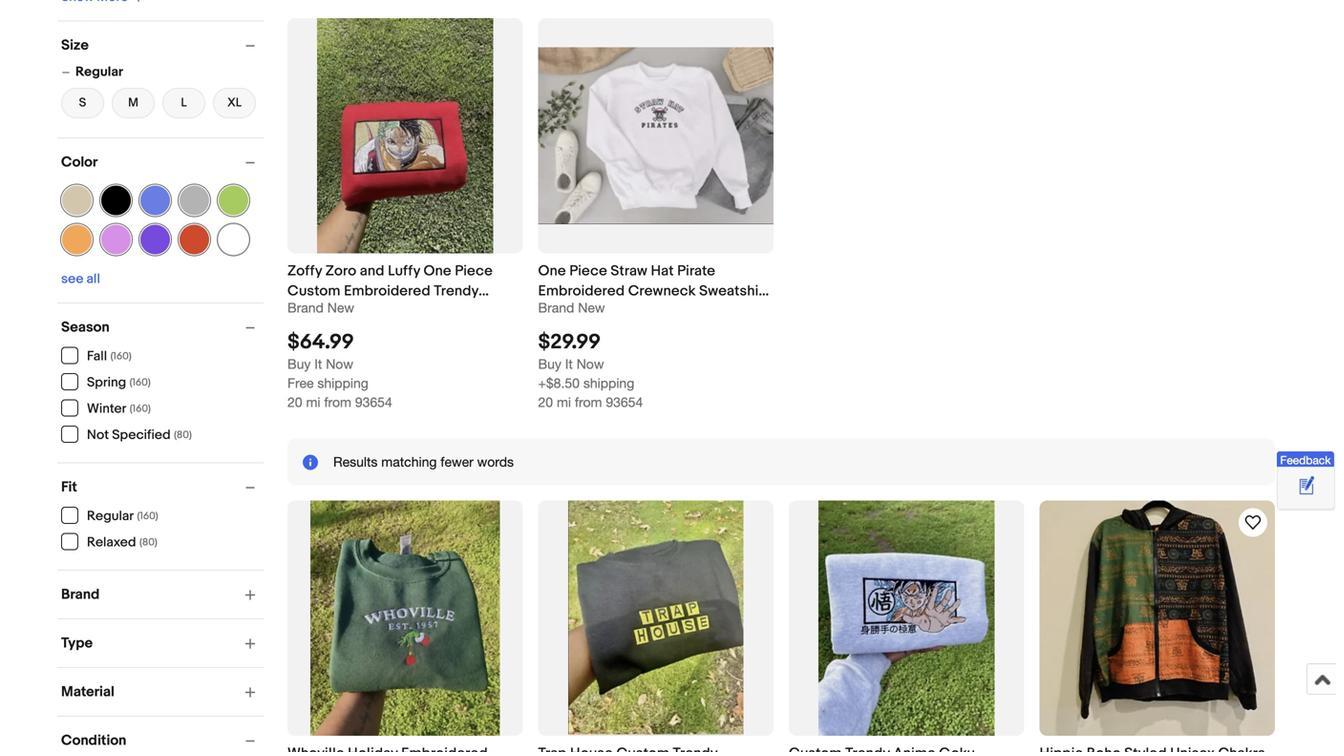 Task type: locate. For each thing, give the bounding box(es) containing it.
shipping
[[318, 376, 369, 391], [584, 376, 635, 391]]

0 horizontal spatial trendy
[[434, 283, 479, 300]]

(80) inside not specified (80)
[[174, 429, 192, 442]]

brand
[[288, 300, 324, 316], [538, 300, 574, 316], [61, 587, 100, 604]]

embroidered inside the one piece straw hat pirate embroidered crewneck sweatshirt trendy anime
[[538, 283, 625, 300]]

type
[[61, 635, 93, 652]]

buy up the +$8.50
[[538, 357, 562, 372]]

(160) inside fall (160)
[[110, 351, 132, 363]]

1 vertical spatial crewneck
[[288, 303, 355, 320]]

piece left straw
[[570, 263, 608, 280]]

0 horizontal spatial one
[[424, 263, 452, 280]]

brand new up "$29.99"
[[538, 300, 605, 316]]

0 horizontal spatial brand new
[[288, 300, 354, 316]]

shipping inside $29.99 buy it now +$8.50 shipping 20 mi from 93654
[[584, 376, 635, 391]]

1 horizontal spatial brand new
[[538, 300, 605, 316]]

(160)
[[110, 351, 132, 363], [130, 377, 151, 389], [130, 403, 151, 416], [137, 511, 158, 523]]

1 horizontal spatial brand
[[288, 300, 324, 316]]

0 vertical spatial (80)
[[174, 429, 192, 442]]

now
[[326, 357, 353, 372], [577, 357, 604, 372]]

regular button
[[61, 64, 264, 80]]

winter
[[87, 401, 126, 417]]

1 horizontal spatial piece
[[570, 263, 608, 280]]

1 horizontal spatial from
[[575, 395, 602, 410]]

2 now from the left
[[577, 357, 604, 372]]

1 it from the left
[[315, 357, 322, 372]]

embroidered up "anime"
[[538, 283, 625, 300]]

0 horizontal spatial new
[[327, 300, 354, 316]]

2 buy from the left
[[538, 357, 562, 372]]

hippie boho styled unisex chakra blessings hoodie sweatshirt cotton handmade new image
[[1040, 501, 1275, 737]]

93654
[[355, 395, 392, 410], [606, 395, 643, 410]]

(160) right fall
[[110, 351, 132, 363]]

(160) down fit dropdown button
[[137, 511, 158, 523]]

embroidered
[[344, 283, 431, 300], [538, 283, 625, 300]]

new down zoro
[[327, 300, 354, 316]]

2 embroidered from the left
[[538, 283, 625, 300]]

2 20 from the left
[[538, 395, 553, 410]]

1 shipping from the left
[[318, 376, 369, 391]]

all
[[86, 271, 100, 288]]

regular
[[75, 64, 123, 80], [87, 509, 134, 525]]

3 heading from the left
[[789, 746, 1020, 753]]

0 horizontal spatial it
[[315, 357, 322, 372]]

now inside the $64.99 buy it now free shipping 20 mi from 93654
[[326, 357, 353, 372]]

2 one from the left
[[538, 263, 566, 280]]

0 horizontal spatial piece
[[455, 263, 493, 280]]

93654 inside the $64.99 buy it now free shipping 20 mi from 93654
[[355, 395, 392, 410]]

regular up relaxed
[[87, 509, 134, 525]]

2 from from the left
[[575, 395, 602, 410]]

1 vertical spatial trendy
[[538, 303, 583, 320]]

embroidered down the and
[[344, 283, 431, 300]]

one right luffy
[[424, 263, 452, 280]]

and
[[360, 263, 385, 280]]

2 93654 from the left
[[606, 395, 643, 410]]

size button
[[61, 37, 264, 54]]

crewneck
[[628, 283, 696, 300], [288, 303, 355, 320]]

condition
[[61, 733, 126, 750]]

piece inside the one piece straw hat pirate embroidered crewneck sweatshirt trendy anime
[[570, 263, 608, 280]]

brand down zoffy
[[288, 300, 324, 316]]

material button
[[61, 684, 264, 701]]

0 horizontal spatial 20
[[288, 395, 302, 410]]

mi down 'free'
[[306, 395, 321, 410]]

(80) inside relaxed (80)
[[139, 537, 157, 549]]

1 horizontal spatial embroidered
[[538, 283, 625, 300]]

1 one from the left
[[424, 263, 452, 280]]

20 inside the $64.99 buy it now free shipping 20 mi from 93654
[[288, 395, 302, 410]]

93654 inside $29.99 buy it now +$8.50 shipping 20 mi from 93654
[[606, 395, 643, 410]]

brand new up $64.99
[[288, 300, 354, 316]]

$64.99 buy it now free shipping 20 mi from 93654
[[288, 330, 392, 410]]

(160) for winter
[[130, 403, 151, 416]]

1 horizontal spatial sweatshirt
[[699, 283, 770, 300]]

0 horizontal spatial 93654
[[355, 395, 392, 410]]

(160) right spring
[[130, 377, 151, 389]]

(80) down the regular (160) at the bottom left of page
[[139, 537, 157, 549]]

regular for regular
[[75, 64, 123, 80]]

heading for whoville holiday embroidered sweatshirt custom trendy winter crewneck image
[[288, 746, 519, 753]]

zoffy zoro and luffy one piece custom embroidered trendy crewneck sweatshirt heading
[[288, 263, 493, 320]]

l link
[[162, 86, 205, 120]]

now down $64.99
[[326, 357, 353, 372]]

20 inside $29.99 buy it now +$8.50 shipping 20 mi from 93654
[[538, 395, 553, 410]]

0 horizontal spatial mi
[[306, 395, 321, 410]]

trendy for $29.99
[[538, 303, 583, 320]]

(160) inside the regular (160)
[[137, 511, 158, 523]]

it for $64.99
[[315, 357, 322, 372]]

zoffy
[[288, 263, 322, 280]]

2 shipping from the left
[[584, 376, 635, 391]]

fall (160)
[[87, 349, 132, 365]]

mi
[[306, 395, 321, 410], [557, 395, 571, 410]]

0 horizontal spatial sweatshirt
[[359, 303, 429, 320]]

xl
[[227, 96, 242, 110]]

1 horizontal spatial 20
[[538, 395, 553, 410]]

shipping right 'free'
[[318, 376, 369, 391]]

1 vertical spatial regular
[[87, 509, 134, 525]]

winter (160)
[[87, 401, 151, 417]]

xl link
[[213, 86, 256, 120]]

mi down the +$8.50
[[557, 395, 571, 410]]

from down the +$8.50
[[575, 395, 602, 410]]

heading
[[288, 746, 519, 753], [538, 746, 755, 753], [789, 746, 1020, 753], [1040, 746, 1266, 753]]

1 from from the left
[[324, 395, 351, 410]]

brand up "$29.99"
[[538, 300, 574, 316]]

0 vertical spatial trendy
[[434, 283, 479, 300]]

one up "$29.99"
[[538, 263, 566, 280]]

1 horizontal spatial new
[[578, 300, 605, 316]]

sweatshirt
[[699, 283, 770, 300], [359, 303, 429, 320]]

2 mi from the left
[[557, 395, 571, 410]]

zoro
[[326, 263, 357, 280]]

custom trendy anime goku embroidered crewneck sweatshirt image
[[819, 501, 995, 737]]

trendy inside the one piece straw hat pirate embroidered crewneck sweatshirt trendy anime
[[538, 303, 583, 320]]

0 horizontal spatial (80)
[[139, 537, 157, 549]]

custom
[[288, 283, 341, 300]]

it down $64.99
[[315, 357, 322, 372]]

2 piece from the left
[[570, 263, 608, 280]]

it
[[315, 357, 322, 372], [565, 357, 573, 372]]

(160) up not specified (80) at the bottom
[[130, 403, 151, 416]]

1 vertical spatial (80)
[[139, 537, 157, 549]]

one piece straw hat pirate embroidered crewneck sweatshirt trendy anime
[[538, 263, 770, 320]]

brand for $29.99
[[538, 300, 574, 316]]

0 horizontal spatial from
[[324, 395, 351, 410]]

20 down the +$8.50
[[538, 395, 553, 410]]

1 horizontal spatial one
[[538, 263, 566, 280]]

now down "$29.99"
[[577, 357, 604, 372]]

1 mi from the left
[[306, 395, 321, 410]]

one piece straw hat pirate embroidered crewneck sweatshirt trendy anime heading
[[538, 263, 770, 320]]

$29.99
[[538, 330, 601, 355]]

2 heading from the left
[[538, 746, 755, 753]]

shipping right the +$8.50
[[584, 376, 635, 391]]

piece inside zoffy zoro and luffy one piece custom embroidered trendy crewneck sweatshirt
[[455, 263, 493, 280]]

from inside the $64.99 buy it now free shipping 20 mi from 93654
[[324, 395, 351, 410]]

buy up 'free'
[[288, 357, 311, 372]]

(80)
[[174, 429, 192, 442], [139, 537, 157, 549]]

0 horizontal spatial crewneck
[[288, 303, 355, 320]]

brand new
[[288, 300, 354, 316], [538, 300, 605, 316]]

1 piece from the left
[[455, 263, 493, 280]]

1 93654 from the left
[[355, 395, 392, 410]]

1 horizontal spatial (80)
[[174, 429, 192, 442]]

sweatshirt down luffy
[[359, 303, 429, 320]]

1 horizontal spatial crewneck
[[628, 283, 696, 300]]

crewneck down custom
[[288, 303, 355, 320]]

93654 for $29.99
[[606, 395, 643, 410]]

piece
[[455, 263, 493, 280], [570, 263, 608, 280]]

1 horizontal spatial it
[[565, 357, 573, 372]]

mi inside $29.99 buy it now +$8.50 shipping 20 mi from 93654
[[557, 395, 571, 410]]

0 vertical spatial crewneck
[[628, 283, 696, 300]]

1 brand new from the left
[[288, 300, 354, 316]]

new up "$29.99"
[[578, 300, 605, 316]]

0 vertical spatial regular
[[75, 64, 123, 80]]

1 horizontal spatial now
[[577, 357, 604, 372]]

(80) right specified
[[174, 429, 192, 442]]

0 horizontal spatial brand
[[61, 587, 100, 604]]

sweatshirt down pirate
[[699, 283, 770, 300]]

one inside zoffy zoro and luffy one piece custom embroidered trendy crewneck sweatshirt
[[424, 263, 452, 280]]

buy
[[288, 357, 311, 372], [538, 357, 562, 372]]

93654 for $64.99
[[355, 395, 392, 410]]

it up the +$8.50
[[565, 357, 573, 372]]

(160) inside spring (160)
[[130, 377, 151, 389]]

new
[[327, 300, 354, 316], [578, 300, 605, 316]]

trendy
[[434, 283, 479, 300], [538, 303, 583, 320]]

1 now from the left
[[326, 357, 353, 372]]

1 horizontal spatial trendy
[[538, 303, 583, 320]]

93654 up the results
[[355, 395, 392, 410]]

it for $29.99
[[565, 357, 573, 372]]

buy inside the $64.99 buy it now free shipping 20 mi from 93654
[[288, 357, 311, 372]]

1 buy from the left
[[288, 357, 311, 372]]

piece right luffy
[[455, 263, 493, 280]]

one
[[424, 263, 452, 280], [538, 263, 566, 280]]

zoffy zoro and luffy one piece custom embroidered trendy crewneck sweatshirt
[[288, 263, 493, 320]]

see all
[[61, 271, 100, 288]]

1 heading from the left
[[288, 746, 519, 753]]

from
[[324, 395, 351, 410], [575, 395, 602, 410]]

fall
[[87, 349, 107, 365]]

results matching fewer words region
[[288, 439, 1275, 486]]

mi inside the $64.99 buy it now free shipping 20 mi from 93654
[[306, 395, 321, 410]]

see
[[61, 271, 84, 288]]

brand up type
[[61, 587, 100, 604]]

one piece straw hat pirate embroidered crewneck sweatshirt trendy anime image
[[538, 47, 774, 225]]

2 new from the left
[[578, 300, 605, 316]]

free
[[288, 376, 314, 391]]

buy inside $29.99 buy it now +$8.50 shipping 20 mi from 93654
[[538, 357, 562, 372]]

1 20 from the left
[[288, 395, 302, 410]]

crewneck down hat
[[628, 283, 696, 300]]

brand for $64.99
[[288, 300, 324, 316]]

type button
[[61, 635, 264, 652]]

20 down 'free'
[[288, 395, 302, 410]]

it inside $29.99 buy it now +$8.50 shipping 20 mi from 93654
[[565, 357, 573, 372]]

now inside $29.99 buy it now +$8.50 shipping 20 mi from 93654
[[577, 357, 604, 372]]

93654 down "anime"
[[606, 395, 643, 410]]

+$8.50
[[538, 376, 580, 391]]

1 vertical spatial sweatshirt
[[359, 303, 429, 320]]

regular up s
[[75, 64, 123, 80]]

feedback
[[1281, 454, 1331, 467]]

zoffy zoro and luffy one piece custom embroidered trendy crewneck sweatshirt image
[[317, 18, 494, 254]]

0 horizontal spatial embroidered
[[344, 283, 431, 300]]

2 it from the left
[[565, 357, 573, 372]]

from inside $29.99 buy it now +$8.50 shipping 20 mi from 93654
[[575, 395, 602, 410]]

1 horizontal spatial shipping
[[584, 376, 635, 391]]

0 horizontal spatial shipping
[[318, 376, 369, 391]]

20
[[288, 395, 302, 410], [538, 395, 553, 410]]

1 horizontal spatial mi
[[557, 395, 571, 410]]

shipping inside the $64.99 buy it now free shipping 20 mi from 93654
[[318, 376, 369, 391]]

1 horizontal spatial 93654
[[606, 395, 643, 410]]

0 horizontal spatial buy
[[288, 357, 311, 372]]

crewneck inside zoffy zoro and luffy one piece custom embroidered trendy crewneck sweatshirt
[[288, 303, 355, 320]]

1 horizontal spatial buy
[[538, 357, 562, 372]]

0 horizontal spatial now
[[326, 357, 353, 372]]

it inside the $64.99 buy it now free shipping 20 mi from 93654
[[315, 357, 322, 372]]

from up the results
[[324, 395, 351, 410]]

2 horizontal spatial brand
[[538, 300, 574, 316]]

1 embroidered from the left
[[344, 283, 431, 300]]

trendy inside zoffy zoro and luffy one piece custom embroidered trendy crewneck sweatshirt
[[434, 283, 479, 300]]

(160) inside winter (160)
[[130, 403, 151, 416]]

0 vertical spatial sweatshirt
[[699, 283, 770, 300]]

2 brand new from the left
[[538, 300, 605, 316]]

1 new from the left
[[327, 300, 354, 316]]

20 for $64.99
[[288, 395, 302, 410]]

new for $29.99
[[578, 300, 605, 316]]



Task type: describe. For each thing, give the bounding box(es) containing it.
m link
[[112, 86, 155, 120]]

$29.99 buy it now +$8.50 shipping 20 mi from 93654
[[538, 330, 643, 410]]

shipping for $29.99
[[584, 376, 635, 391]]

see all button
[[61, 271, 100, 288]]

specified
[[112, 428, 171, 444]]

m
[[128, 96, 138, 110]]

now for $64.99
[[326, 357, 353, 372]]

brand new for $64.99
[[288, 300, 354, 316]]

relaxed
[[87, 535, 136, 551]]

new for $64.99
[[327, 300, 354, 316]]

$64.99
[[288, 330, 354, 355]]

spring
[[87, 375, 126, 391]]

from for $64.99
[[324, 395, 351, 410]]

not
[[87, 428, 109, 444]]

results matching fewer words
[[333, 454, 514, 470]]

s
[[79, 96, 86, 110]]

season button
[[61, 319, 264, 336]]

sweatshirt inside zoffy zoro and luffy one piece custom embroidered trendy crewneck sweatshirt
[[359, 303, 429, 320]]

results
[[333, 454, 378, 470]]

hat
[[651, 263, 674, 280]]

whoville holiday embroidered sweatshirt custom trendy winter crewneck image
[[310, 501, 500, 737]]

sweatshirt inside the one piece straw hat pirate embroidered crewneck sweatshirt trendy anime
[[699, 283, 770, 300]]

(160) for regular
[[137, 511, 158, 523]]

color
[[61, 154, 98, 171]]

mi for $64.99
[[306, 395, 321, 410]]

embroidered inside zoffy zoro and luffy one piece custom embroidered trendy crewneck sweatshirt
[[344, 283, 431, 300]]

trendy for $64.99
[[434, 283, 479, 300]]

fewer
[[441, 454, 474, 470]]

anime
[[586, 303, 629, 320]]

brand button
[[61, 587, 264, 604]]

crewneck inside the one piece straw hat pirate embroidered crewneck sweatshirt trendy anime
[[628, 283, 696, 300]]

l
[[181, 96, 187, 110]]

fit
[[61, 479, 77, 496]]

color button
[[61, 154, 264, 171]]

brand new for $29.99
[[538, 300, 605, 316]]

luffy
[[388, 263, 420, 280]]

straw
[[611, 263, 648, 280]]

heading for custom trendy anime goku embroidered crewneck sweatshirt image
[[789, 746, 1020, 753]]

s link
[[61, 86, 104, 120]]

condition button
[[61, 733, 264, 750]]

trap house custom trendy embroidered unisex crewneck sweatshirt image
[[569, 501, 744, 737]]

heading for trap house custom trendy embroidered unisex crewneck sweatshirt image
[[538, 746, 755, 753]]

regular (160)
[[87, 509, 158, 525]]

one piece straw hat pirate embroidered crewneck sweatshirt trendy anime link
[[538, 261, 774, 320]]

20 for $29.99
[[538, 395, 553, 410]]

(160) for spring
[[130, 377, 151, 389]]

buy for $29.99
[[538, 357, 562, 372]]

zoffy zoro and luffy one piece custom embroidered trendy crewneck sweatshirt link
[[288, 261, 523, 320]]

4 heading from the left
[[1040, 746, 1266, 753]]

(160) for fall
[[110, 351, 132, 363]]

relaxed (80)
[[87, 535, 157, 551]]

spring (160)
[[87, 375, 151, 391]]

matching
[[381, 454, 437, 470]]

mi for $29.99
[[557, 395, 571, 410]]

pirate
[[677, 263, 716, 280]]

from for $29.99
[[575, 395, 602, 410]]

shipping for $64.99
[[318, 376, 369, 391]]

size
[[61, 37, 89, 54]]

now for $29.99
[[577, 357, 604, 372]]

material
[[61, 684, 115, 701]]

season
[[61, 319, 110, 336]]

words
[[477, 454, 514, 470]]

one inside the one piece straw hat pirate embroidered crewneck sweatshirt trendy anime
[[538, 263, 566, 280]]

not specified (80)
[[87, 428, 192, 444]]

regular for regular (160)
[[87, 509, 134, 525]]

watch hippie boho styled unisex chakra blessings hoodie sweatshirt cotton handmade new image
[[1242, 512, 1265, 535]]

fit button
[[61, 479, 264, 496]]

buy for $64.99
[[288, 357, 311, 372]]



Task type: vqa. For each thing, say whether or not it's contained in the screenshot.
Accurate
no



